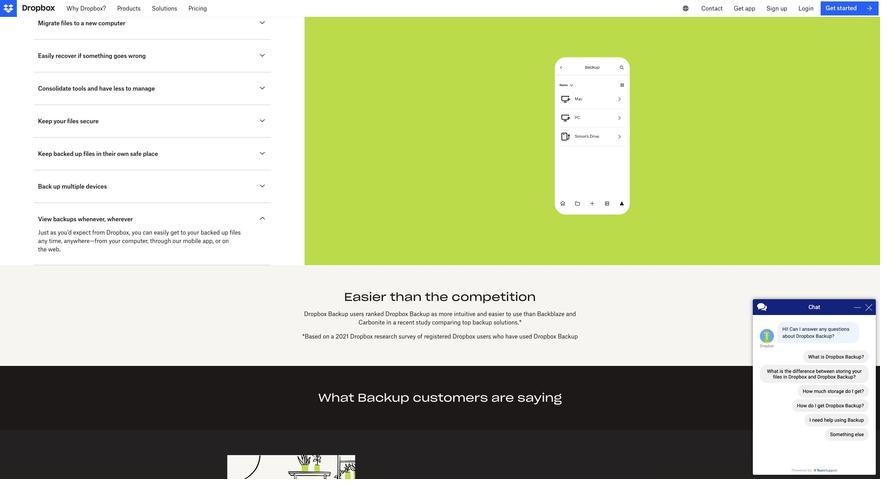 Task type: vqa. For each thing, say whether or not it's contained in the screenshot.
the topmost ALL FILES
no



Task type: describe. For each thing, give the bounding box(es) containing it.
web.
[[48, 246, 61, 253]]

products
[[117, 5, 141, 12]]

products button
[[112, 0, 146, 17]]

get started
[[826, 5, 857, 12]]

dropbox down top
[[453, 333, 475, 340]]

*based on a 2021 dropbox research survey of registered dropbox users who have used dropbox backup
[[302, 333, 578, 340]]

you'd
[[58, 229, 72, 236]]

something
[[83, 53, 112, 60]]

of
[[417, 333, 423, 340]]

solutions button
[[146, 0, 183, 17]]

view
[[38, 216, 52, 223]]

comparing
[[432, 319, 461, 326]]

tools
[[73, 85, 86, 92]]

get started link
[[821, 1, 879, 15]]

dropbox backup users ranked dropbox backup as more intuitive and easier to use than backblaze and carbonite in a recent study comparing top backup solutions.*
[[304, 311, 576, 326]]

migrate
[[38, 20, 60, 27]]

new
[[85, 20, 97, 27]]

secure
[[80, 118, 99, 125]]

carbonite
[[358, 319, 385, 326]]

0 vertical spatial than
[[390, 290, 422, 304]]

1 vertical spatial users
[[477, 333, 491, 340]]

recover
[[56, 53, 76, 60]]

1 horizontal spatial the
[[425, 290, 448, 304]]

a list of a user's devices and hard drives that are being backed up in dropbox backup as viewed on a mobile device image
[[322, 24, 863, 249]]

top
[[462, 319, 471, 326]]

get app button
[[728, 0, 761, 17]]

keep for keep backed up files in their own safe place
[[38, 151, 52, 158]]

solutions
[[152, 5, 177, 12]]

expect
[[73, 229, 91, 236]]

why
[[66, 5, 79, 12]]

an illustration of a woman sitting cross-legged on a floor next to a yoga mat and a floor lamp image
[[227, 455, 355, 479]]

goes
[[114, 53, 127, 60]]

from
[[92, 229, 105, 236]]

as inside just as you'd expect from dropbox, you can easily get to your backed up files any time, anywhere—from your computer, through our mobile app, or on the web.
[[50, 229, 56, 236]]

easier
[[489, 311, 505, 318]]

1 horizontal spatial and
[[477, 311, 487, 318]]

pricing
[[188, 5, 207, 12]]

easier than the competition
[[344, 290, 536, 304]]

keep backed up files in their own safe place
[[38, 151, 158, 158]]

survey
[[399, 333, 416, 340]]

intuitive
[[454, 311, 476, 318]]

just as you'd expect from dropbox, you can easily get to your backed up files any time, anywhere—from your computer, through our mobile app, or on the web.
[[38, 229, 241, 253]]

to right less
[[126, 85, 131, 92]]

if
[[78, 53, 81, 60]]

solutions.*
[[494, 319, 522, 326]]

study
[[416, 319, 431, 326]]

pricing link
[[183, 0, 213, 17]]

safe
[[130, 151, 142, 158]]

1 vertical spatial your
[[187, 229, 199, 236]]

just
[[38, 229, 49, 236]]

computer,
[[122, 238, 149, 245]]

research
[[374, 333, 397, 340]]

started
[[837, 5, 857, 12]]

used
[[519, 333, 532, 340]]

what
[[318, 391, 354, 405]]

consolidate tools and have less to manage
[[38, 85, 155, 92]]

you
[[132, 229, 141, 236]]

0 vertical spatial have
[[99, 85, 112, 92]]

sign up
[[767, 5, 787, 12]]

app
[[745, 5, 755, 12]]

0 horizontal spatial and
[[87, 85, 98, 92]]

0 horizontal spatial in
[[96, 151, 101, 158]]

competition
[[452, 290, 536, 304]]

1 horizontal spatial a
[[331, 333, 334, 340]]

saying
[[518, 391, 562, 405]]

files inside just as you'd expect from dropbox, you can easily get to your backed up files any time, anywhere—from your computer, through our mobile app, or on the web.
[[230, 229, 241, 236]]

easily
[[38, 53, 54, 60]]

login
[[799, 5, 814, 12]]

wrong
[[128, 53, 146, 60]]

backup
[[473, 319, 492, 326]]

dropbox right used
[[534, 333, 556, 340]]

anywhere—from
[[64, 238, 107, 245]]

2021
[[336, 333, 349, 340]]

who
[[493, 333, 504, 340]]

or
[[215, 238, 221, 245]]

ranked
[[366, 311, 384, 318]]

devices
[[86, 183, 107, 190]]

up inside just as you'd expect from dropbox, you can easily get to your backed up files any time, anywhere—from your computer, through our mobile app, or on the web.
[[221, 229, 228, 236]]

to left new
[[74, 20, 80, 27]]

can
[[143, 229, 152, 236]]

why dropbox? button
[[61, 0, 112, 17]]

place
[[143, 151, 158, 158]]

whenever,
[[78, 216, 106, 223]]



Task type: locate. For each thing, give the bounding box(es) containing it.
files
[[61, 20, 73, 27], [67, 118, 79, 125], [83, 151, 95, 158], [230, 229, 241, 236]]

0 vertical spatial a
[[81, 20, 84, 27]]

1 vertical spatial in
[[386, 319, 391, 326]]

registered
[[424, 333, 451, 340]]

get left app
[[734, 5, 744, 12]]

own
[[117, 151, 129, 158]]

back
[[38, 183, 52, 190]]

0 horizontal spatial backed
[[54, 151, 74, 158]]

get left the started
[[826, 5, 836, 12]]

1 vertical spatial have
[[505, 333, 518, 340]]

0 vertical spatial users
[[350, 311, 364, 318]]

multiple
[[62, 183, 85, 190]]

get app
[[734, 5, 755, 12]]

the up the more
[[425, 290, 448, 304]]

recent
[[398, 319, 414, 326]]

0 vertical spatial backed
[[54, 151, 74, 158]]

less
[[114, 85, 124, 92]]

1 keep from the top
[[38, 118, 52, 125]]

app,
[[203, 238, 214, 245]]

what backup customers are saying
[[318, 391, 562, 405]]

1 horizontal spatial have
[[505, 333, 518, 340]]

backed up "app,"
[[201, 229, 220, 236]]

0 horizontal spatial than
[[390, 290, 422, 304]]

why dropbox?
[[66, 5, 106, 12]]

have left less
[[99, 85, 112, 92]]

than up recent
[[390, 290, 422, 304]]

0 horizontal spatial have
[[99, 85, 112, 92]]

keep down consolidate
[[38, 118, 52, 125]]

1 vertical spatial backed
[[201, 229, 220, 236]]

1 horizontal spatial users
[[477, 333, 491, 340]]

consolidate
[[38, 85, 71, 92]]

easier
[[344, 290, 387, 304]]

to inside dropbox backup users ranked dropbox backup as more intuitive and easier to use than backblaze and carbonite in a recent study comparing top backup solutions.*
[[506, 311, 511, 318]]

2 horizontal spatial your
[[187, 229, 199, 236]]

1 horizontal spatial backed
[[201, 229, 220, 236]]

1 horizontal spatial as
[[431, 311, 437, 318]]

our
[[173, 238, 181, 245]]

0 horizontal spatial the
[[38, 246, 47, 253]]

0 horizontal spatial a
[[81, 20, 84, 27]]

than
[[390, 290, 422, 304], [524, 311, 536, 318]]

0 vertical spatial your
[[54, 118, 66, 125]]

and right backblaze
[[566, 311, 576, 318]]

0 horizontal spatial as
[[50, 229, 56, 236]]

your up mobile
[[187, 229, 199, 236]]

a left new
[[81, 20, 84, 27]]

backblaze
[[537, 311, 565, 318]]

1 horizontal spatial than
[[524, 311, 536, 318]]

computer
[[98, 20, 125, 27]]

get
[[826, 5, 836, 12], [734, 5, 744, 12]]

users down backup
[[477, 333, 491, 340]]

on
[[222, 238, 229, 245], [323, 333, 330, 340]]

dropbox,
[[106, 229, 130, 236]]

0 vertical spatial as
[[50, 229, 56, 236]]

on inside just as you'd expect from dropbox, you can easily get to your backed up files any time, anywhere—from your computer, through our mobile app, or on the web.
[[222, 238, 229, 245]]

the down 'any' on the left of page
[[38, 246, 47, 253]]

backed inside just as you'd expect from dropbox, you can easily get to your backed up files any time, anywhere—from your computer, through our mobile app, or on the web.
[[201, 229, 220, 236]]

your down dropbox,
[[109, 238, 121, 245]]

to right get
[[181, 229, 186, 236]]

wherever
[[107, 216, 133, 223]]

use
[[513, 311, 522, 318]]

through
[[150, 238, 171, 245]]

a left 2021
[[331, 333, 334, 340]]

1 vertical spatial as
[[431, 311, 437, 318]]

in up research
[[386, 319, 391, 326]]

view backups whenever, wherever
[[38, 216, 133, 223]]

1 vertical spatial than
[[524, 311, 536, 318]]

keep
[[38, 118, 52, 125], [38, 151, 52, 158]]

get for get started
[[826, 5, 836, 12]]

0 horizontal spatial on
[[222, 238, 229, 245]]

to up solutions.*
[[506, 311, 511, 318]]

as up time,
[[50, 229, 56, 236]]

0 horizontal spatial get
[[734, 5, 744, 12]]

have right who
[[505, 333, 518, 340]]

the inside just as you'd expect from dropbox, you can easily get to your backed up files any time, anywhere—from your computer, through our mobile app, or on the web.
[[38, 246, 47, 253]]

dropbox down carbonite
[[350, 333, 373, 340]]

migrate files to a new computer
[[38, 20, 125, 27]]

1 horizontal spatial in
[[386, 319, 391, 326]]

than inside dropbox backup users ranked dropbox backup as more intuitive and easier to use than backblaze and carbonite in a recent study comparing top backup solutions.*
[[524, 311, 536, 318]]

contact button
[[696, 0, 728, 17]]

than right use
[[524, 311, 536, 318]]

a left recent
[[393, 319, 396, 326]]

users
[[350, 311, 364, 318], [477, 333, 491, 340]]

keep for keep your files secure
[[38, 118, 52, 125]]

sign
[[767, 5, 779, 12]]

get inside "popup button"
[[734, 5, 744, 12]]

login link
[[793, 0, 819, 17]]

0 vertical spatial on
[[222, 238, 229, 245]]

time,
[[49, 238, 62, 245]]

0 horizontal spatial users
[[350, 311, 364, 318]]

as left the more
[[431, 311, 437, 318]]

keep up back
[[38, 151, 52, 158]]

1 vertical spatial keep
[[38, 151, 52, 158]]

back up multiple devices
[[38, 183, 107, 190]]

1 vertical spatial a
[[393, 319, 396, 326]]

easily
[[154, 229, 169, 236]]

your left the secure
[[54, 118, 66, 125]]

on right 'or'
[[222, 238, 229, 245]]

1 horizontal spatial on
[[323, 333, 330, 340]]

1 horizontal spatial your
[[109, 238, 121, 245]]

1 horizontal spatial get
[[826, 5, 836, 12]]

1 vertical spatial the
[[425, 290, 448, 304]]

sign up link
[[761, 0, 793, 17]]

a inside dropbox backup users ranked dropbox backup as more intuitive and easier to use than backblaze and carbonite in a recent study comparing top backup solutions.*
[[393, 319, 396, 326]]

0 horizontal spatial your
[[54, 118, 66, 125]]

easily recover if something goes wrong
[[38, 53, 146, 60]]

0 vertical spatial in
[[96, 151, 101, 158]]

mobile
[[183, 238, 201, 245]]

backup
[[328, 311, 348, 318], [410, 311, 430, 318], [558, 333, 578, 340], [358, 391, 409, 405]]

in
[[96, 151, 101, 158], [386, 319, 391, 326]]

backed
[[54, 151, 74, 158], [201, 229, 220, 236]]

any
[[38, 238, 47, 245]]

0 vertical spatial the
[[38, 246, 47, 253]]

backups
[[53, 216, 77, 223]]

dropbox up *based
[[304, 311, 327, 318]]

in left the their
[[96, 151, 101, 158]]

dropbox up recent
[[385, 311, 408, 318]]

2 horizontal spatial and
[[566, 311, 576, 318]]

*based
[[302, 333, 321, 340]]

get for get app
[[734, 5, 744, 12]]

contact
[[701, 5, 723, 12]]

up
[[781, 5, 787, 12], [75, 151, 82, 158], [53, 183, 60, 190], [221, 229, 228, 236]]

2 horizontal spatial a
[[393, 319, 396, 326]]

on right *based
[[323, 333, 330, 340]]

are
[[491, 391, 514, 405]]

users inside dropbox backup users ranked dropbox backup as more intuitive and easier to use than backblaze and carbonite in a recent study comparing top backup solutions.*
[[350, 311, 364, 318]]

a
[[81, 20, 84, 27], [393, 319, 396, 326], [331, 333, 334, 340]]

2 keep from the top
[[38, 151, 52, 158]]

as
[[50, 229, 56, 236], [431, 311, 437, 318]]

their
[[103, 151, 116, 158]]

users up carbonite
[[350, 311, 364, 318]]

get
[[171, 229, 179, 236]]

1 vertical spatial on
[[323, 333, 330, 340]]

and up backup
[[477, 311, 487, 318]]

have
[[99, 85, 112, 92], [505, 333, 518, 340]]

the
[[38, 246, 47, 253], [425, 290, 448, 304]]

in inside dropbox backup users ranked dropbox backup as more intuitive and easier to use than backblaze and carbonite in a recent study comparing top backup solutions.*
[[386, 319, 391, 326]]

more
[[439, 311, 452, 318]]

as inside dropbox backup users ranked dropbox backup as more intuitive and easier to use than backblaze and carbonite in a recent study comparing top backup solutions.*
[[431, 311, 437, 318]]

2 vertical spatial a
[[331, 333, 334, 340]]

2 vertical spatial your
[[109, 238, 121, 245]]

manage
[[133, 85, 155, 92]]

and
[[87, 85, 98, 92], [477, 311, 487, 318], [566, 311, 576, 318]]

to inside just as you'd expect from dropbox, you can easily get to your backed up files any time, anywhere—from your computer, through our mobile app, or on the web.
[[181, 229, 186, 236]]

dropbox
[[304, 311, 327, 318], [385, 311, 408, 318], [350, 333, 373, 340], [453, 333, 475, 340], [534, 333, 556, 340]]

backed down 'keep your files secure' on the top left
[[54, 151, 74, 158]]

customers
[[413, 391, 488, 405]]

0 vertical spatial keep
[[38, 118, 52, 125]]

and right "tools"
[[87, 85, 98, 92]]



